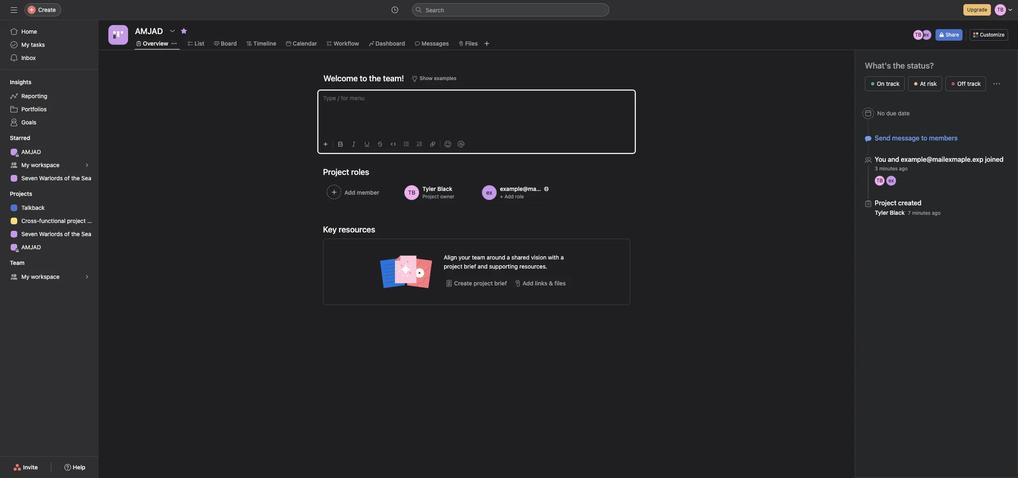Task type: locate. For each thing, give the bounding box(es) containing it.
0 vertical spatial my workspace
[[21, 161, 60, 168]]

overview
[[143, 40, 168, 47]]

ago right 3 in the right of the page
[[900, 166, 908, 172]]

0 vertical spatial of
[[64, 175, 70, 182]]

2 my from the top
[[21, 161, 29, 168]]

1 vertical spatial my workspace
[[21, 273, 60, 280]]

brief down supporting
[[495, 280, 507, 287]]

0 vertical spatial amjad
[[21, 148, 41, 155]]

0 vertical spatial sea
[[81, 175, 91, 182]]

and right the you
[[888, 156, 900, 163]]

0 vertical spatial see details, my workspace image
[[85, 163, 90, 168]]

seven down cross-
[[21, 230, 38, 237]]

of for amjad
[[64, 175, 70, 182]]

7
[[908, 210, 911, 216]]

of down "cross-functional project plan" on the left top
[[64, 230, 70, 237]]

1 vertical spatial seven warlords of the sea
[[21, 230, 91, 237]]

Search tasks, projects, and more text field
[[412, 3, 610, 16]]

1 vertical spatial workspace
[[31, 273, 60, 280]]

ex left share button
[[924, 32, 930, 38]]

1 the from the top
[[71, 175, 80, 182]]

at risk button
[[909, 76, 943, 91]]

project left plan
[[67, 217, 86, 224]]

ago right 7
[[932, 210, 941, 216]]

track inside button
[[887, 80, 900, 87]]

no due date
[[878, 110, 910, 117]]

a right with
[[561, 254, 564, 261]]

my workspace down starred
[[21, 161, 60, 168]]

my down team
[[21, 273, 29, 280]]

calendar link
[[286, 39, 317, 48]]

show options image
[[169, 28, 176, 34]]

0 vertical spatial amjad link
[[5, 145, 94, 159]]

1 vertical spatial and
[[478, 263, 488, 270]]

what's the status?
[[865, 61, 934, 70]]

0 vertical spatial warlords
[[39, 175, 63, 182]]

1 see details, my workspace image from the top
[[85, 163, 90, 168]]

customize
[[981, 32, 1005, 38]]

my down starred
[[21, 161, 29, 168]]

1 of from the top
[[64, 175, 70, 182]]

seven warlords of the sea link up talkback link
[[5, 172, 94, 185]]

overview link
[[136, 39, 168, 48]]

3 my from the top
[[21, 273, 29, 280]]

track
[[887, 80, 900, 87], [968, 80, 981, 87]]

date
[[898, 110, 910, 117]]

create for create project brief
[[454, 280, 472, 287]]

project down team
[[474, 280, 493, 287]]

1 vertical spatial tb
[[877, 177, 883, 184]]

bulleted list image
[[404, 142, 409, 147]]

1 seven warlords of the sea link from the top
[[5, 172, 94, 185]]

tb down 3 in the right of the page
[[877, 177, 883, 184]]

team
[[10, 259, 24, 266]]

amjad inside the projects element
[[21, 244, 41, 251]]

create down your
[[454, 280, 472, 287]]

1 horizontal spatial a
[[561, 254, 564, 261]]

1 horizontal spatial tb
[[916, 32, 922, 38]]

ex up project created
[[889, 177, 894, 184]]

my left tasks
[[21, 41, 29, 48]]

at risk
[[921, 80, 937, 87]]

1 vertical spatial my workspace link
[[5, 270, 94, 283]]

and
[[888, 156, 900, 163], [478, 263, 488, 270]]

your
[[459, 254, 471, 261]]

0 vertical spatial workspace
[[31, 161, 60, 168]]

0 vertical spatial example@mailexmaple.exp
[[901, 156, 984, 163]]

1 sea from the top
[[81, 175, 91, 182]]

1 vertical spatial my
[[21, 161, 29, 168]]

the for amjad
[[71, 175, 80, 182]]

0 horizontal spatial minutes
[[880, 166, 898, 172]]

you and example@mailexmaple.exp joined button
[[875, 155, 1004, 163]]

my workspace link down team
[[5, 270, 94, 283]]

1 horizontal spatial track
[[968, 80, 981, 87]]

1 vertical spatial create
[[454, 280, 472, 287]]

brief down your
[[464, 263, 476, 270]]

track right the off
[[968, 80, 981, 87]]

dashboard
[[376, 40, 405, 47]]

my workspace inside 'teams' element
[[21, 273, 60, 280]]

timeline
[[253, 40, 276, 47]]

insert an object image
[[323, 142, 328, 147]]

starred element
[[0, 131, 99, 186]]

0 vertical spatial tb
[[916, 32, 922, 38]]

minutes inside the project created tyler black 7 minutes ago
[[913, 210, 931, 216]]

1 horizontal spatial minutes
[[913, 210, 931, 216]]

example@mailexmaple.exp up role
[[500, 185, 574, 192]]

warlords up talkback link
[[39, 175, 63, 182]]

0 vertical spatial ago
[[900, 166, 908, 172]]

my inside the global element
[[21, 41, 29, 48]]

sea inside the projects element
[[81, 230, 91, 237]]

+
[[500, 193, 503, 200]]

0 horizontal spatial create
[[38, 6, 56, 13]]

of inside the projects element
[[64, 230, 70, 237]]

the up talkback link
[[71, 175, 80, 182]]

0 horizontal spatial ago
[[900, 166, 908, 172]]

minutes inside the you and example@mailexmaple.exp joined 3 minutes ago
[[880, 166, 898, 172]]

amjad for amjad link inside starred element
[[21, 148, 41, 155]]

warlords down cross-functional project plan link
[[39, 230, 63, 237]]

tyler black link
[[875, 209, 905, 216]]

list link
[[188, 39, 204, 48]]

of
[[64, 175, 70, 182], [64, 230, 70, 237]]

amjad up team
[[21, 244, 41, 251]]

1 vertical spatial see details, my workspace image
[[85, 274, 90, 279]]

add links & files
[[523, 280, 566, 287]]

timeline link
[[247, 39, 276, 48]]

0 horizontal spatial brief
[[464, 263, 476, 270]]

minutes right 7
[[913, 210, 931, 216]]

2 track from the left
[[968, 80, 981, 87]]

1 amjad link from the top
[[5, 145, 94, 159]]

2 vertical spatial project
[[474, 280, 493, 287]]

2 my workspace from the top
[[21, 273, 60, 280]]

1 vertical spatial seven warlords of the sea link
[[5, 228, 94, 241]]

1 my from the top
[[21, 41, 29, 48]]

at mention image
[[458, 141, 465, 147]]

seven warlords of the sea link down "functional"
[[5, 228, 94, 241]]

my workspace link inside 'teams' element
[[5, 270, 94, 283]]

1 vertical spatial sea
[[81, 230, 91, 237]]

1 amjad from the top
[[21, 148, 41, 155]]

my
[[21, 41, 29, 48], [21, 161, 29, 168], [21, 273, 29, 280]]

1 seven warlords of the sea from the top
[[21, 175, 91, 182]]

seven warlords of the sea for amjad
[[21, 175, 91, 182]]

0 vertical spatial seven
[[21, 175, 38, 182]]

of inside starred element
[[64, 175, 70, 182]]

remove from starred image
[[181, 28, 187, 34]]

add right +
[[505, 193, 514, 200]]

messages link
[[415, 39, 449, 48]]

insights button
[[0, 78, 31, 86]]

2 see details, my workspace image from the top
[[85, 274, 90, 279]]

of up talkback link
[[64, 175, 70, 182]]

0 horizontal spatial project
[[67, 217, 86, 224]]

1 vertical spatial minutes
[[913, 210, 931, 216]]

the for talkback
[[71, 230, 80, 237]]

0 horizontal spatial ex
[[889, 177, 894, 184]]

0 vertical spatial seven warlords of the sea
[[21, 175, 91, 182]]

1 horizontal spatial and
[[888, 156, 900, 163]]

my workspace link
[[5, 159, 94, 172], [5, 270, 94, 283]]

example@mailexmaple.exp inside the you and example@mailexmaple.exp joined 3 minutes ago
[[901, 156, 984, 163]]

warlords inside starred element
[[39, 175, 63, 182]]

track for off track
[[968, 80, 981, 87]]

0 vertical spatial my workspace link
[[5, 159, 94, 172]]

links
[[535, 280, 548, 287]]

tb
[[916, 32, 922, 38], [877, 177, 883, 184]]

seven warlords of the sea link for amjad
[[5, 172, 94, 185]]

hide sidebar image
[[11, 7, 17, 13]]

0 vertical spatial ex
[[924, 32, 930, 38]]

tasks
[[31, 41, 45, 48]]

add member button
[[323, 181, 398, 204]]

my workspace inside starred element
[[21, 161, 60, 168]]

create project brief
[[454, 280, 507, 287]]

1 warlords from the top
[[39, 175, 63, 182]]

2 horizontal spatial project
[[474, 280, 493, 287]]

what's
[[865, 61, 892, 70]]

workflow
[[334, 40, 359, 47]]

2 amjad from the top
[[21, 244, 41, 251]]

example@mailexmaple.exp down members
[[901, 156, 984, 163]]

0 horizontal spatial and
[[478, 263, 488, 270]]

see details, my workspace image inside 'teams' element
[[85, 274, 90, 279]]

seven up projects
[[21, 175, 38, 182]]

0 vertical spatial and
[[888, 156, 900, 163]]

1 vertical spatial project
[[444, 263, 463, 270]]

1 horizontal spatial create
[[454, 280, 472, 287]]

workspace inside 'teams' element
[[31, 273, 60, 280]]

tb left share button
[[916, 32, 922, 38]]

the down "cross-functional project plan" on the left top
[[71, 230, 80, 237]]

1 workspace from the top
[[31, 161, 60, 168]]

sea inside starred element
[[81, 175, 91, 182]]

risk
[[928, 80, 937, 87]]

2 warlords from the top
[[39, 230, 63, 237]]

1 vertical spatial the
[[71, 230, 80, 237]]

1 horizontal spatial example@mailexmaple.exp
[[901, 156, 984, 163]]

track right on
[[887, 80, 900, 87]]

cross-
[[21, 217, 39, 224]]

2 of from the top
[[64, 230, 70, 237]]

workspace
[[31, 161, 60, 168], [31, 273, 60, 280]]

0 vertical spatial project
[[67, 217, 86, 224]]

project down align
[[444, 263, 463, 270]]

1 my workspace link from the top
[[5, 159, 94, 172]]

my workspace link inside starred element
[[5, 159, 94, 172]]

seven inside the projects element
[[21, 230, 38, 237]]

seven warlords of the sea
[[21, 175, 91, 182], [21, 230, 91, 237]]

0 vertical spatial my
[[21, 41, 29, 48]]

my workspace for my workspace "link" in 'teams' element
[[21, 273, 60, 280]]

seven warlords of the sea down "cross-functional project plan" on the left top
[[21, 230, 91, 237]]

create
[[38, 6, 56, 13], [454, 280, 472, 287]]

1 my workspace from the top
[[21, 161, 60, 168]]

0 vertical spatial minutes
[[880, 166, 898, 172]]

examples
[[434, 75, 457, 81]]

minutes right 3 in the right of the page
[[880, 166, 898, 172]]

1 vertical spatial brief
[[495, 280, 507, 287]]

create button
[[25, 3, 61, 16]]

create inside "create" dropdown button
[[38, 6, 56, 13]]

add
[[505, 193, 514, 200], [523, 280, 534, 287]]

2 workspace from the top
[[31, 273, 60, 280]]

add left links
[[523, 280, 534, 287]]

emoji image
[[445, 141, 451, 147]]

2 vertical spatial my
[[21, 273, 29, 280]]

amjad down starred
[[21, 148, 41, 155]]

0 horizontal spatial example@mailexmaple.exp
[[500, 185, 574, 192]]

1 vertical spatial amjad link
[[5, 241, 94, 254]]

track inside 'button'
[[968, 80, 981, 87]]

shared
[[512, 254, 530, 261]]

show examples
[[420, 75, 457, 81]]

1 vertical spatial amjad
[[21, 244, 41, 251]]

track for on track
[[887, 80, 900, 87]]

0 vertical spatial create
[[38, 6, 56, 13]]

the
[[71, 175, 80, 182], [71, 230, 80, 237]]

2 seven warlords of the sea from the top
[[21, 230, 91, 237]]

1 horizontal spatial brief
[[495, 280, 507, 287]]

toolbar
[[320, 135, 635, 150]]

create up home link on the left top of the page
[[38, 6, 56, 13]]

board
[[221, 40, 237, 47]]

underline image
[[365, 142, 370, 147]]

1 vertical spatial seven
[[21, 230, 38, 237]]

project
[[67, 217, 86, 224], [444, 263, 463, 270], [474, 280, 493, 287]]

align your team around a shared vision with a project brief and supporting resources.
[[444, 254, 564, 270]]

warlords inside the projects element
[[39, 230, 63, 237]]

amjad link down goals link
[[5, 145, 94, 159]]

my workspace link down starred
[[5, 159, 94, 172]]

add inside add links & files dropdown button
[[523, 280, 534, 287]]

my workspace down team
[[21, 273, 60, 280]]

project inside align your team around a shared vision with a project brief and supporting resources.
[[444, 263, 463, 270]]

create for create
[[38, 6, 56, 13]]

2 seven from the top
[[21, 230, 38, 237]]

1 horizontal spatial project
[[444, 263, 463, 270]]

add tab image
[[484, 40, 490, 47]]

1 horizontal spatial add
[[523, 280, 534, 287]]

a up supporting
[[507, 254, 510, 261]]

amjad
[[21, 148, 41, 155], [21, 244, 41, 251]]

workspace inside starred element
[[31, 161, 60, 168]]

send
[[875, 134, 891, 142]]

2 sea from the top
[[81, 230, 91, 237]]

0 horizontal spatial a
[[507, 254, 510, 261]]

amjad for first amjad link from the bottom of the page
[[21, 244, 41, 251]]

2 my workspace link from the top
[[5, 270, 94, 283]]

seven warlords of the sea up talkback link
[[21, 175, 91, 182]]

projects element
[[0, 186, 99, 255]]

seven warlords of the sea inside the projects element
[[21, 230, 91, 237]]

0 vertical spatial brief
[[464, 263, 476, 270]]

and down team
[[478, 263, 488, 270]]

1 horizontal spatial ago
[[932, 210, 941, 216]]

amjad inside starred element
[[21, 148, 41, 155]]

the inside starred element
[[71, 175, 80, 182]]

2 the from the top
[[71, 230, 80, 237]]

1 vertical spatial warlords
[[39, 230, 63, 237]]

seven inside starred element
[[21, 175, 38, 182]]

see details, my workspace image inside starred element
[[85, 163, 90, 168]]

0 vertical spatial seven warlords of the sea link
[[5, 172, 94, 185]]

1 vertical spatial ago
[[932, 210, 941, 216]]

1 vertical spatial example@mailexmaple.exp
[[500, 185, 574, 192]]

board image
[[113, 30, 123, 40]]

cross-functional project plan link
[[5, 214, 99, 228]]

0 horizontal spatial tb
[[877, 177, 883, 184]]

seven for talkback
[[21, 230, 38, 237]]

0 horizontal spatial track
[[887, 80, 900, 87]]

None text field
[[133, 23, 165, 38]]

create inside create project brief button
[[454, 280, 472, 287]]

1 track from the left
[[887, 80, 900, 87]]

amjad link up 'teams' element
[[5, 241, 94, 254]]

0 vertical spatial add
[[505, 193, 514, 200]]

talkback link
[[5, 201, 94, 214]]

1 seven from the top
[[21, 175, 38, 182]]

1 vertical spatial add
[[523, 280, 534, 287]]

2 seven warlords of the sea link from the top
[[5, 228, 94, 241]]

ago inside the you and example@mailexmaple.exp joined 3 minutes ago
[[900, 166, 908, 172]]

1 vertical spatial of
[[64, 230, 70, 237]]

0 vertical spatial the
[[71, 175, 80, 182]]

the status?
[[893, 61, 934, 70]]

see details, my workspace image
[[85, 163, 90, 168], [85, 274, 90, 279]]

&
[[549, 280, 553, 287]]

inbox link
[[5, 51, 94, 64]]

seven warlords of the sea for talkback
[[21, 230, 91, 237]]

role
[[515, 193, 524, 200]]

brief
[[464, 263, 476, 270], [495, 280, 507, 287]]

seven warlords of the sea link
[[5, 172, 94, 185], [5, 228, 94, 241]]

seven warlords of the sea inside starred element
[[21, 175, 91, 182]]



Task type: describe. For each thing, give the bounding box(es) containing it.
teams element
[[0, 255, 99, 285]]

seven for amjad
[[21, 175, 38, 182]]

brief inside align your team around a shared vision with a project brief and supporting resources.
[[464, 263, 476, 270]]

vision
[[531, 254, 547, 261]]

Project description title text field
[[318, 70, 406, 87]]

bold image
[[338, 142, 343, 147]]

2 amjad link from the top
[[5, 241, 94, 254]]

off track
[[958, 80, 981, 87]]

project inside button
[[474, 280, 493, 287]]

add links & files button
[[513, 276, 568, 291]]

link image
[[430, 142, 435, 147]]

tab actions image
[[172, 41, 177, 46]]

joined
[[986, 156, 1004, 163]]

my workspace link for see details, my workspace icon inside starred element
[[5, 159, 94, 172]]

invite
[[23, 464, 38, 471]]

portfolios
[[21, 106, 47, 113]]

reporting
[[21, 92, 47, 99]]

owner
[[441, 193, 455, 200]]

list
[[195, 40, 204, 47]]

amjad link inside starred element
[[5, 145, 94, 159]]

due
[[887, 110, 897, 117]]

key resources
[[323, 225, 375, 234]]

sea for talkback
[[81, 230, 91, 237]]

around
[[487, 254, 506, 261]]

insights element
[[0, 75, 99, 131]]

goals link
[[5, 116, 94, 129]]

starred button
[[0, 134, 30, 142]]

help
[[73, 464, 85, 471]]

my tasks
[[21, 41, 45, 48]]

project created
[[875, 199, 922, 207]]

help button
[[59, 460, 91, 475]]

show examples button
[[408, 73, 460, 84]]

my workspace link for see details, my workspace icon inside 'teams' element
[[5, 270, 94, 283]]

messages
[[422, 40, 449, 47]]

project created tyler black 7 minutes ago
[[875, 199, 941, 216]]

resources.
[[520, 263, 548, 270]]

share
[[946, 32, 960, 38]]

strikethrough image
[[378, 142, 383, 147]]

no due date button
[[859, 106, 914, 121]]

sea for amjad
[[81, 175, 91, 182]]

files link
[[459, 39, 478, 48]]

starred
[[10, 134, 30, 141]]

add member
[[345, 189, 380, 196]]

on track button
[[865, 76, 905, 91]]

functional
[[39, 217, 66, 224]]

customize button
[[970, 29, 1009, 41]]

upgrade
[[968, 7, 988, 13]]

on
[[877, 80, 885, 87]]

workflow link
[[327, 39, 359, 48]]

home link
[[5, 25, 94, 38]]

send message to members
[[875, 134, 958, 142]]

create project brief button
[[444, 276, 509, 291]]

tyler black project owner
[[423, 185, 455, 200]]

with
[[548, 254, 559, 261]]

projects button
[[0, 190, 32, 198]]

and inside the you and example@mailexmaple.exp joined 3 minutes ago
[[888, 156, 900, 163]]

projects
[[10, 190, 32, 197]]

team button
[[0, 259, 24, 267]]

my inside 'teams' element
[[21, 273, 29, 280]]

global element
[[0, 20, 99, 69]]

1 vertical spatial ex
[[889, 177, 894, 184]]

home
[[21, 28, 37, 35]]

my inside starred element
[[21, 161, 29, 168]]

italics image
[[352, 142, 357, 147]]

black
[[890, 209, 905, 216]]

goals
[[21, 119, 36, 126]]

portfolios link
[[5, 103, 94, 116]]

send message to members button
[[875, 134, 958, 142]]

insights
[[10, 78, 31, 85]]

share button
[[936, 29, 963, 41]]

2 a from the left
[[561, 254, 564, 261]]

more actions image
[[994, 81, 1001, 87]]

off
[[958, 80, 966, 87]]

my workspace for my workspace "link" in the starred element
[[21, 161, 60, 168]]

align
[[444, 254, 457, 261]]

talkback
[[21, 204, 45, 211]]

no
[[878, 110, 885, 117]]

0 horizontal spatial add
[[505, 193, 514, 200]]

of for talkback
[[64, 230, 70, 237]]

code image
[[391, 142, 396, 147]]

files
[[555, 280, 566, 287]]

1 a from the left
[[507, 254, 510, 261]]

message
[[893, 134, 920, 142]]

off track button
[[946, 76, 987, 91]]

board link
[[214, 39, 237, 48]]

reporting link
[[5, 90, 94, 103]]

3
[[875, 166, 878, 172]]

files
[[466, 40, 478, 47]]

workspace for see details, my workspace icon inside 'teams' element
[[31, 273, 60, 280]]

supporting
[[489, 263, 518, 270]]

inbox
[[21, 54, 36, 61]]

to
[[922, 134, 928, 142]]

numbered list image
[[417, 142, 422, 147]]

seven warlords of the sea link for talkback
[[5, 228, 94, 241]]

ago inside the project created tyler black 7 minutes ago
[[932, 210, 941, 216]]

and inside align your team around a shared vision with a project brief and supporting resources.
[[478, 263, 488, 270]]

history image
[[392, 7, 398, 13]]

warlords for amjad
[[39, 175, 63, 182]]

warlords for talkback
[[39, 230, 63, 237]]

members
[[930, 134, 958, 142]]

1 horizontal spatial ex
[[924, 32, 930, 38]]

+ add role
[[500, 193, 524, 200]]

invite button
[[8, 460, 43, 475]]

project roles
[[323, 167, 369, 177]]

at
[[921, 80, 926, 87]]

brief inside button
[[495, 280, 507, 287]]

you and example@mailexmaple.exp joined 3 minutes ago
[[875, 156, 1004, 172]]

workspace for see details, my workspace icon inside starred element
[[31, 161, 60, 168]]

calendar
[[293, 40, 317, 47]]

team
[[472, 254, 485, 261]]

you
[[875, 156, 887, 163]]

project
[[423, 193, 439, 200]]

dashboard link
[[369, 39, 405, 48]]



Task type: vqa. For each thing, say whether or not it's contained in the screenshot.
1st My Workspace LINK from the top of the page
yes



